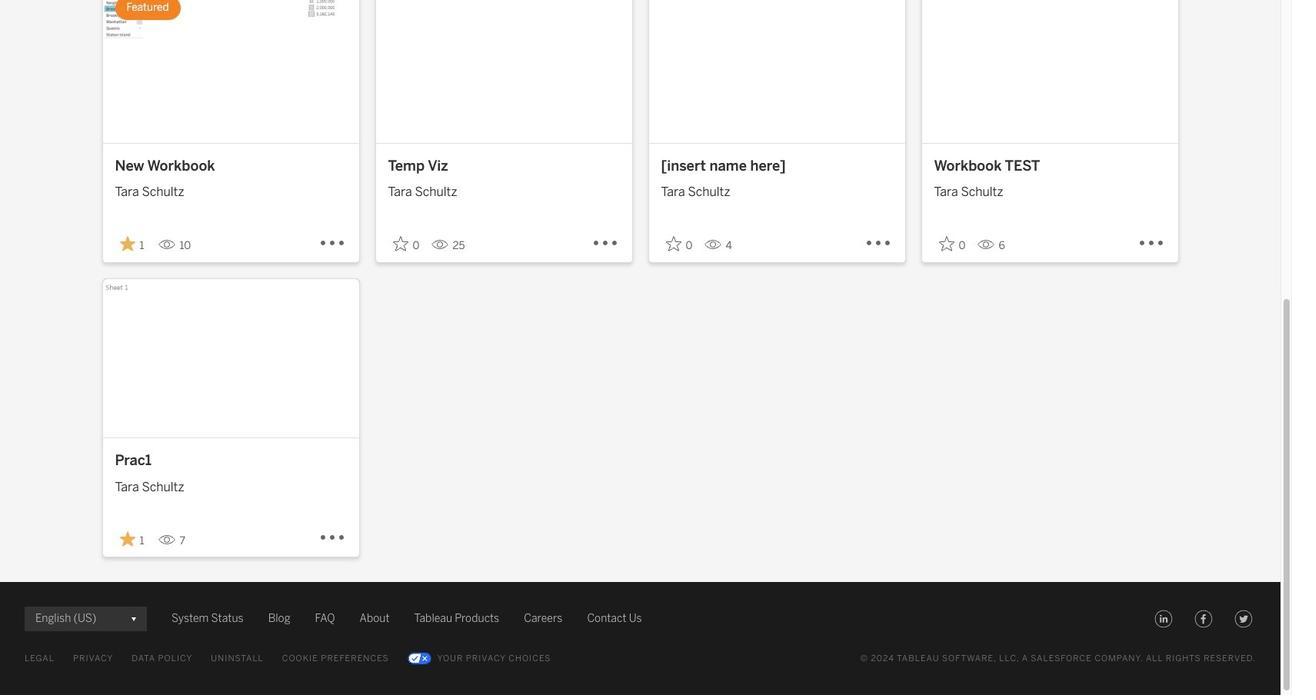 Task type: locate. For each thing, give the bounding box(es) containing it.
2 add favorite image from the left
[[666, 236, 681, 252]]

Remove Favorite button
[[115, 232, 152, 257], [115, 527, 152, 552]]

more actions image
[[319, 230, 347, 257], [1138, 230, 1166, 257], [319, 525, 347, 552]]

0 horizontal spatial add favorite button
[[388, 232, 425, 257]]

remove favorite image
[[120, 236, 135, 252]]

0 horizontal spatial add favorite image
[[393, 236, 408, 252]]

Add Favorite button
[[388, 232, 425, 257], [661, 232, 698, 257], [934, 232, 971, 257]]

selected language element
[[35, 607, 136, 632]]

remove favorite image
[[120, 531, 135, 547]]

2 horizontal spatial add favorite button
[[934, 232, 971, 257]]

2 horizontal spatial add favorite image
[[939, 236, 954, 252]]

0 vertical spatial remove favorite button
[[115, 232, 152, 257]]

add favorite image
[[393, 236, 408, 252], [666, 236, 681, 252], [939, 236, 954, 252]]

2 remove favorite button from the top
[[115, 527, 152, 552]]

1 horizontal spatial add favorite button
[[661, 232, 698, 257]]

3 add favorite button from the left
[[934, 232, 971, 257]]

1 add favorite button from the left
[[388, 232, 425, 257]]

1 vertical spatial remove favorite button
[[115, 527, 152, 552]]

workbook thumbnail image
[[103, 0, 359, 143], [376, 0, 632, 143], [649, 0, 905, 143], [922, 0, 1178, 143], [103, 279, 359, 438]]

1 horizontal spatial add favorite image
[[666, 236, 681, 252]]



Task type: vqa. For each thing, say whether or not it's contained in the screenshot.
'|'
no



Task type: describe. For each thing, give the bounding box(es) containing it.
1 add favorite image from the left
[[393, 236, 408, 252]]

more actions image for second remove favorite button from the top of the page
[[319, 525, 347, 552]]

3 add favorite image from the left
[[939, 236, 954, 252]]

more actions image
[[592, 230, 620, 257]]

featured element
[[115, 0, 181, 20]]

1 remove favorite button from the top
[[115, 232, 152, 257]]

more actions image for 1st remove favorite button from the top of the page
[[319, 230, 347, 257]]

more actions image for 3rd add favorite button
[[1138, 230, 1166, 257]]

2 add favorite button from the left
[[661, 232, 698, 257]]



